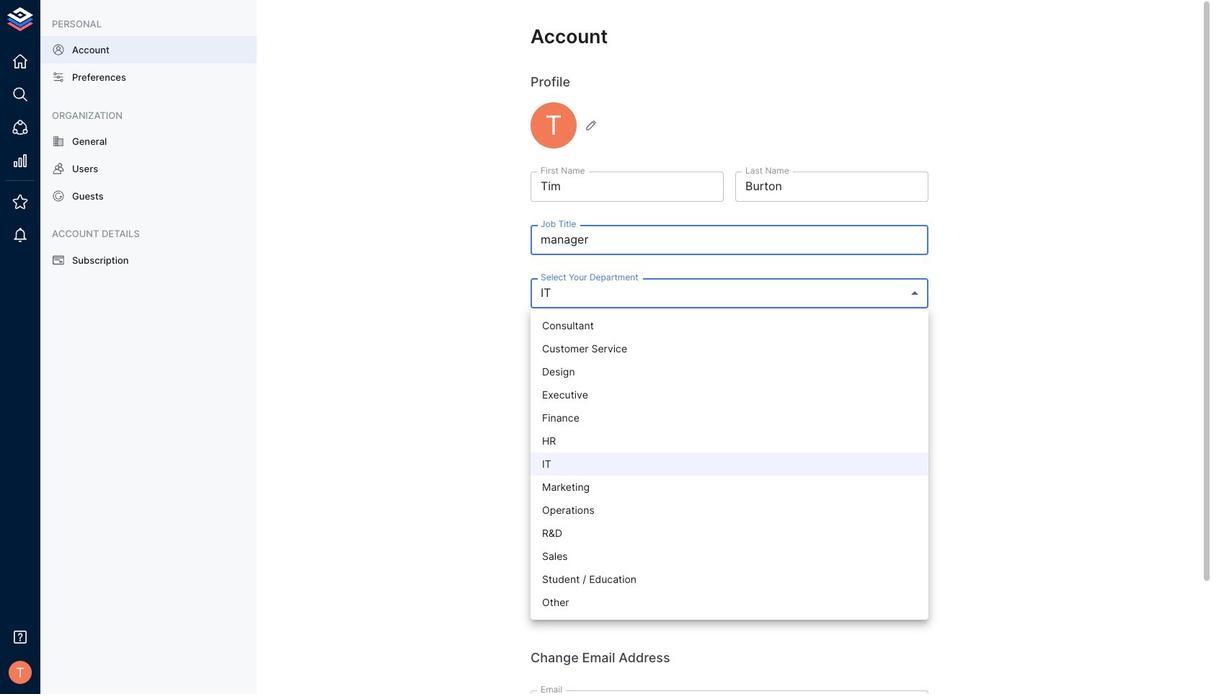 Task type: vqa. For each thing, say whether or not it's contained in the screenshot.
Password PASSWORD FIELD to the bottom
yes



Task type: describe. For each thing, give the bounding box(es) containing it.
2 option from the top
[[531, 337, 929, 361]]

John text field
[[531, 172, 724, 202]]

1 option from the top
[[531, 314, 929, 337]]

8 option from the top
[[531, 476, 929, 499]]

5 option from the top
[[531, 407, 929, 430]]

7 option from the top
[[531, 453, 929, 476]]

3 option from the top
[[531, 361, 929, 384]]

6 option from the top
[[531, 430, 929, 453]]

Doe text field
[[736, 172, 929, 202]]

1 password password field from the top
[[531, 458, 929, 488]]



Task type: locate. For each thing, give the bounding box(es) containing it.
12 option from the top
[[531, 568, 929, 591]]

None field
[[531, 278, 929, 309]]

Password password field
[[531, 458, 929, 488], [531, 511, 896, 541]]

11 option from the top
[[531, 545, 929, 568]]

2 password password field from the top
[[531, 511, 896, 541]]

1 vertical spatial password password field
[[531, 511, 896, 541]]

you@example.com text field
[[531, 691, 929, 694]]

13 option from the top
[[531, 591, 929, 614]]

4 option from the top
[[531, 384, 929, 407]]

9 option from the top
[[531, 499, 929, 522]]

0 vertical spatial password password field
[[531, 458, 929, 488]]

list box
[[531, 309, 929, 620]]

option
[[531, 314, 929, 337], [531, 337, 929, 361], [531, 361, 929, 384], [531, 384, 929, 407], [531, 407, 929, 430], [531, 430, 929, 453], [531, 453, 929, 476], [531, 476, 929, 499], [531, 499, 929, 522], [531, 522, 929, 545], [531, 545, 929, 568], [531, 568, 929, 591], [531, 591, 929, 614]]

CEO text field
[[531, 225, 929, 255]]

10 option from the top
[[531, 522, 929, 545]]



